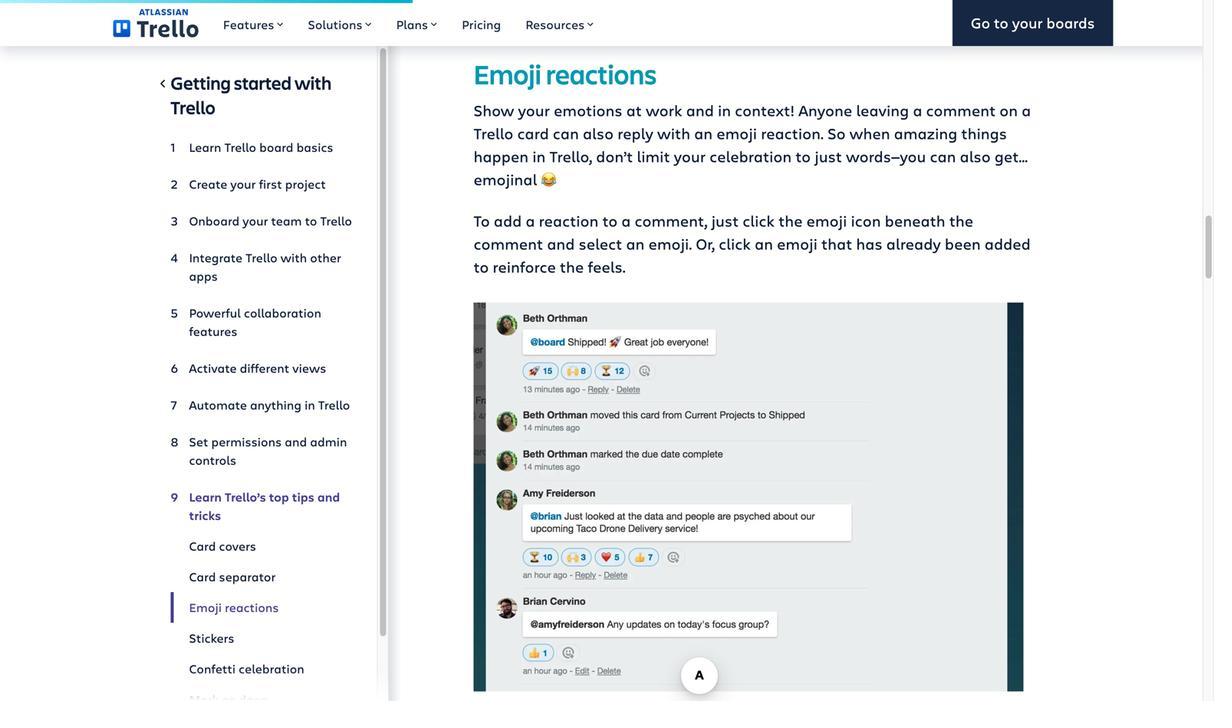 Task type: describe. For each thing, give the bounding box(es) containing it.
to
[[474, 210, 490, 231]]

leaving
[[856, 100, 909, 120]]

emoji for emoji reactions
[[189, 599, 222, 616]]

confetti celebration
[[189, 660, 304, 677]]

reaction.
[[761, 123, 824, 143]]

tips
[[292, 489, 314, 505]]

0 vertical spatial can
[[553, 123, 579, 143]]

1 vertical spatial in
[[533, 146, 546, 166]]

your up card
[[518, 100, 550, 120]]

and inside emoji reactions show your emotions at work and in context! anyone leaving a comment on a trello card can also reply with an emoji reaction. so when amazing things happen in trello, don't limit your celebration to just words—you can also get... emojinal 😂
[[686, 100, 714, 120]]

learn trello board basics link
[[171, 132, 352, 163]]

1 horizontal spatial the
[[779, 210, 803, 231]]

stickers link
[[171, 623, 352, 654]]

and inside the set permissions and admin controls
[[285, 433, 307, 450]]

emoji reactions
[[189, 599, 279, 616]]

learn trello's top tips and tricks link
[[171, 482, 352, 531]]

views
[[292, 360, 326, 376]]

integrate
[[189, 249, 243, 266]]

just inside to add a reaction to a comment, just click the emoji icon beneath the comment and select an emoji. or, click an emoji that has already been added to reinforce the feels.
[[711, 210, 739, 231]]

so
[[828, 123, 846, 143]]

don't
[[596, 146, 633, 166]]

admin
[[310, 433, 347, 450]]

boards
[[1047, 13, 1095, 33]]

comment inside to add a reaction to a comment, just click the emoji icon beneath the comment and select an emoji. or, click an emoji that has already been added to reinforce the feels.
[[474, 233, 543, 254]]

with for integrate trello with other apps
[[281, 249, 307, 266]]

add
[[494, 210, 522, 231]]

collaboration
[[244, 305, 321, 321]]

trello inside 'link'
[[320, 212, 352, 229]]

learn trello's top tips and tricks
[[189, 489, 340, 524]]

create your first project
[[189, 176, 326, 192]]

powerful
[[189, 305, 241, 321]]

first
[[259, 176, 282, 192]]

anyone
[[799, 100, 852, 120]]

create your first project link
[[171, 169, 352, 199]]

0 horizontal spatial an
[[626, 233, 645, 254]]

reaction
[[539, 210, 599, 231]]

page progress progress bar
[[0, 0, 413, 3]]

1 horizontal spatial also
[[960, 146, 991, 166]]

reactions for emoji reactions show your emotions at work and in context! anyone leaving a comment on a trello card can also reply with an emoji reaction. so when amazing things happen in trello, don't limit your celebration to just words—you can also get... emojinal 😂
[[546, 56, 657, 92]]

trello inside emoji reactions show your emotions at work and in context! anyone leaving a comment on a trello card can also reply with an emoji reaction. so when amazing things happen in trello, don't limit your celebration to just words—you can also get... emojinal 😂
[[474, 123, 514, 143]]

create
[[189, 176, 227, 192]]

separator
[[219, 568, 276, 585]]

trello inside getting started with trello
[[171, 95, 215, 119]]

trello inside integrate trello with other apps
[[246, 249, 277, 266]]

icon
[[851, 210, 881, 231]]

emojinal
[[474, 169, 537, 189]]

resources
[[526, 16, 585, 33]]

features button
[[211, 0, 296, 46]]

solutions button
[[296, 0, 384, 46]]

a right add on the left of page
[[526, 210, 535, 231]]

your inside 'link'
[[243, 212, 268, 229]]

basics
[[297, 139, 333, 155]]

emoji reactions link
[[171, 592, 352, 623]]

just inside emoji reactions show your emotions at work and in context! anyone leaving a comment on a trello card can also reply with an emoji reaction. so when amazing things happen in trello, don't limit your celebration to just words—you can also get... emojinal 😂
[[815, 146, 842, 166]]

1 vertical spatial emoji
[[807, 210, 847, 231]]

card covers
[[189, 538, 256, 554]]

board
[[259, 139, 293, 155]]

😂
[[541, 169, 556, 189]]

show
[[474, 100, 514, 120]]

automate
[[189, 397, 247, 413]]

confetti
[[189, 660, 236, 677]]

covers
[[219, 538, 256, 554]]

automate anything in trello
[[189, 397, 350, 413]]

comment inside emoji reactions show your emotions at work and in context! anyone leaving a comment on a trello card can also reply with an emoji reaction. so when amazing things happen in trello, don't limit your celebration to just words—you can also get... emojinal 😂
[[926, 100, 996, 120]]

integrate trello with other apps
[[189, 249, 341, 284]]

at
[[626, 100, 642, 120]]

when
[[850, 123, 890, 143]]

reactions for emoji reactions
[[225, 599, 279, 616]]

reply
[[618, 123, 653, 143]]

0 vertical spatial click
[[743, 210, 775, 231]]

plans button
[[384, 0, 450, 46]]

context!
[[735, 100, 795, 120]]

activate different views
[[189, 360, 326, 376]]

0 horizontal spatial also
[[583, 123, 614, 143]]

emoji.
[[649, 233, 692, 254]]

card for card covers
[[189, 538, 216, 554]]

beneath
[[885, 210, 946, 231]]

onboard your team to trello
[[189, 212, 352, 229]]

2 horizontal spatial in
[[718, 100, 731, 120]]

your left first
[[230, 176, 256, 192]]

card
[[517, 123, 549, 143]]

trello,
[[550, 146, 592, 166]]

a right on
[[1022, 100, 1031, 120]]

controls
[[189, 452, 236, 468]]

things
[[962, 123, 1007, 143]]

getting
[[171, 71, 231, 95]]

onboard
[[189, 212, 240, 229]]

comment,
[[635, 210, 708, 231]]

trello up admin at the bottom of the page
[[318, 397, 350, 413]]

learn trello board basics
[[189, 139, 333, 155]]

a up amazing
[[913, 100, 922, 120]]

apps
[[189, 268, 218, 284]]



Task type: vqa. For each thing, say whether or not it's contained in the screenshot.
the Email frequency
no



Task type: locate. For each thing, give the bounding box(es) containing it.
trello's
[[225, 489, 266, 505]]

2 vertical spatial emoji
[[777, 233, 818, 254]]

0 vertical spatial card
[[189, 538, 216, 554]]

2 horizontal spatial an
[[755, 233, 773, 254]]

confetti celebration link
[[171, 654, 352, 684]]

happen
[[474, 146, 529, 166]]

0 horizontal spatial emoji
[[189, 599, 222, 616]]

with
[[295, 71, 332, 95], [657, 123, 690, 143], [281, 249, 307, 266]]

just down so
[[815, 146, 842, 166]]

also
[[583, 123, 614, 143], [960, 146, 991, 166]]

0 horizontal spatial comment
[[474, 233, 543, 254]]

in
[[718, 100, 731, 120], [533, 146, 546, 166], [305, 397, 315, 413]]

added
[[985, 233, 1031, 254]]

to add a reaction to a comment, just click the emoji icon beneath the comment and select an emoji. or, click an emoji that has already been added to reinforce the feels.
[[474, 210, 1031, 277]]

can down amazing
[[930, 146, 956, 166]]

emoji left that
[[777, 233, 818, 254]]

1 vertical spatial just
[[711, 210, 739, 231]]

getting started with trello
[[171, 71, 332, 119]]

to inside 'link'
[[305, 212, 317, 229]]

2 horizontal spatial the
[[949, 210, 974, 231]]

reinforce
[[493, 256, 556, 277]]

1 vertical spatial reactions
[[225, 599, 279, 616]]

just
[[815, 146, 842, 166], [711, 210, 739, 231]]

0 horizontal spatial reactions
[[225, 599, 279, 616]]

0 vertical spatial comment
[[926, 100, 996, 120]]

other
[[310, 249, 341, 266]]

set permissions and admin controls link
[[171, 427, 352, 476]]

emoji inside emoji reactions show your emotions at work and in context! anyone leaving a comment on a trello card can also reply with an emoji reaction. so when amazing things happen in trello, don't limit your celebration to just words—you can also get... emojinal 😂
[[474, 56, 541, 92]]

card down tricks
[[189, 538, 216, 554]]

trello
[[171, 95, 215, 119], [474, 123, 514, 143], [224, 139, 256, 155], [320, 212, 352, 229], [246, 249, 277, 266], [318, 397, 350, 413]]

atlassian trello image
[[113, 9, 199, 37]]

your left "team"
[[243, 212, 268, 229]]

pricing
[[462, 16, 501, 33]]

1 horizontal spatial emoji
[[474, 56, 541, 92]]

2 vertical spatial with
[[281, 249, 307, 266]]

emoji down context!
[[717, 123, 757, 143]]

0 horizontal spatial can
[[553, 123, 579, 143]]

1 vertical spatial also
[[960, 146, 991, 166]]

1 vertical spatial learn
[[189, 489, 222, 505]]

with down work
[[657, 123, 690, 143]]

in down card
[[533, 146, 546, 166]]

solutions
[[308, 16, 363, 33]]

0 horizontal spatial celebration
[[239, 660, 304, 677]]

on
[[1000, 100, 1018, 120]]

reactions up the emotions
[[546, 56, 657, 92]]

and inside learn trello's top tips and tricks
[[317, 489, 340, 505]]

card down card covers
[[189, 568, 216, 585]]

plans
[[396, 16, 428, 33]]

0 horizontal spatial just
[[711, 210, 739, 231]]

celebration
[[710, 146, 792, 166], [239, 660, 304, 677]]

reactions down separator
[[225, 599, 279, 616]]

to
[[994, 13, 1009, 33], [796, 146, 811, 166], [603, 210, 618, 231], [305, 212, 317, 229], [474, 256, 489, 277]]

your
[[1012, 13, 1043, 33], [518, 100, 550, 120], [674, 146, 706, 166], [230, 176, 256, 192], [243, 212, 268, 229]]

activate
[[189, 360, 237, 376]]

1 vertical spatial click
[[719, 233, 751, 254]]

the up been
[[949, 210, 974, 231]]

resources button
[[513, 0, 606, 46]]

pricing link
[[450, 0, 513, 46]]

just up or, at right
[[711, 210, 739, 231]]

and left admin at the bottom of the page
[[285, 433, 307, 450]]

learn for learn trello's top tips and tricks
[[189, 489, 222, 505]]

0 vertical spatial celebration
[[710, 146, 792, 166]]

1 horizontal spatial comment
[[926, 100, 996, 120]]

0 horizontal spatial in
[[305, 397, 315, 413]]

learn up tricks
[[189, 489, 222, 505]]

set permissions and admin controls
[[189, 433, 347, 468]]

features
[[189, 323, 237, 339]]

with for getting started with trello
[[295, 71, 332, 95]]

1 horizontal spatial an
[[694, 123, 713, 143]]

with inside emoji reactions show your emotions at work and in context! anyone leaving a comment on a trello card can also reply with an emoji reaction. so when amazing things happen in trello, don't limit your celebration to just words—you can also get... emojinal 😂
[[657, 123, 690, 143]]

to inside emoji reactions show your emotions at work and in context! anyone leaving a comment on a trello card can also reply with an emoji reaction. so when amazing things happen in trello, don't limit your celebration to just words—you can also get... emojinal 😂
[[796, 146, 811, 166]]

activate different views link
[[171, 353, 352, 384]]

2 vertical spatial in
[[305, 397, 315, 413]]

1 vertical spatial with
[[657, 123, 690, 143]]

and down reaction at the top left
[[547, 233, 575, 254]]

emoji reactions show your emotions at work and in context! anyone leaving a comment on a trello card can also reply with an emoji reaction. so when amazing things happen in trello, don't limit your celebration to just words—you can also get... emojinal 😂
[[474, 56, 1031, 189]]

to up select
[[603, 210, 618, 231]]

a up select
[[622, 210, 631, 231]]

learn for learn trello board basics
[[189, 139, 221, 155]]

1 vertical spatial comment
[[474, 233, 543, 254]]

card separator
[[189, 568, 276, 585]]

1 vertical spatial card
[[189, 568, 216, 585]]

card
[[189, 538, 216, 554], [189, 568, 216, 585]]

permissions
[[211, 433, 282, 450]]

an image showing emoji reactions to comments on a trello card image
[[474, 303, 1024, 692]]

1 horizontal spatial reactions
[[546, 56, 657, 92]]

or,
[[696, 233, 715, 254]]

0 vertical spatial also
[[583, 123, 614, 143]]

your right 'limit'
[[674, 146, 706, 166]]

started
[[234, 71, 292, 95]]

get...
[[995, 146, 1028, 166]]

1 vertical spatial emoji
[[189, 599, 222, 616]]

trello up other
[[320, 212, 352, 229]]

comment up things
[[926, 100, 996, 120]]

trello left board
[[224, 139, 256, 155]]

already
[[887, 233, 941, 254]]

can up trello,
[[553, 123, 579, 143]]

reactions inside emoji reactions show your emotions at work and in context! anyone leaving a comment on a trello card can also reply with an emoji reaction. so when amazing things happen in trello, don't limit your celebration to just words—you can also get... emojinal 😂
[[546, 56, 657, 92]]

card inside the card separator "link"
[[189, 568, 216, 585]]

your left boards
[[1012, 13, 1043, 33]]

0 vertical spatial emoji
[[474, 56, 541, 92]]

celebration down stickers link
[[239, 660, 304, 677]]

1 vertical spatial celebration
[[239, 660, 304, 677]]

celebration down reaction.
[[710, 146, 792, 166]]

and
[[686, 100, 714, 120], [547, 233, 575, 254], [285, 433, 307, 450], [317, 489, 340, 505]]

1 learn from the top
[[189, 139, 221, 155]]

integrate trello with other apps link
[[171, 242, 352, 292]]

emoji up that
[[807, 210, 847, 231]]

anything
[[250, 397, 302, 413]]

reactions
[[546, 56, 657, 92], [225, 599, 279, 616]]

emoji
[[474, 56, 541, 92], [189, 599, 222, 616]]

powerful collaboration features link
[[171, 298, 352, 347]]

learn inside learn trello's top tips and tricks
[[189, 489, 222, 505]]

an right or, at right
[[755, 233, 773, 254]]

0 vertical spatial learn
[[189, 139, 221, 155]]

emoji inside emoji reactions show your emotions at work and in context! anyone leaving a comment on a trello card can also reply with an emoji reaction. so when amazing things happen in trello, don't limit your celebration to just words—you can also get... emojinal 😂
[[717, 123, 757, 143]]

a
[[913, 100, 922, 120], [1022, 100, 1031, 120], [526, 210, 535, 231], [622, 210, 631, 231]]

2 card from the top
[[189, 568, 216, 585]]

the
[[779, 210, 803, 231], [949, 210, 974, 231], [560, 256, 584, 277]]

trello down getting
[[171, 95, 215, 119]]

with inside integrate trello with other apps
[[281, 249, 307, 266]]

0 vertical spatial in
[[718, 100, 731, 120]]

1 horizontal spatial celebration
[[710, 146, 792, 166]]

2 learn from the top
[[189, 489, 222, 505]]

go to your boards
[[971, 13, 1095, 33]]

card separator link
[[171, 562, 352, 592]]

emoji up stickers
[[189, 599, 222, 616]]

0 vertical spatial just
[[815, 146, 842, 166]]

and inside to add a reaction to a comment, just click the emoji icon beneath the comment and select an emoji. or, click an emoji that has already been added to reinforce the feels.
[[547, 233, 575, 254]]

an right reply
[[694, 123, 713, 143]]

1 vertical spatial can
[[930, 146, 956, 166]]

in right anything
[[305, 397, 315, 413]]

also down things
[[960, 146, 991, 166]]

with right started
[[295, 71, 332, 95]]

project
[[285, 176, 326, 192]]

in left context!
[[718, 100, 731, 120]]

to right "team"
[[305, 212, 317, 229]]

stickers
[[189, 630, 234, 646]]

0 vertical spatial emoji
[[717, 123, 757, 143]]

with inside getting started with trello
[[295, 71, 332, 95]]

has
[[856, 233, 883, 254]]

onboard your team to trello link
[[171, 206, 352, 236]]

card inside card covers "link"
[[189, 538, 216, 554]]

1 horizontal spatial just
[[815, 146, 842, 166]]

learn up create on the top
[[189, 139, 221, 155]]

amazing
[[894, 123, 958, 143]]

card covers link
[[171, 531, 352, 562]]

the left feels.
[[560, 256, 584, 277]]

1 card from the top
[[189, 538, 216, 554]]

emoji for emoji reactions show your emotions at work and in context! anyone leaving a comment on a trello card can also reply with an emoji reaction. so when amazing things happen in trello, don't limit your celebration to just words—you can also get... emojinal 😂
[[474, 56, 541, 92]]

celebration inside emoji reactions show your emotions at work and in context! anyone leaving a comment on a trello card can also reply with an emoji reaction. so when amazing things happen in trello, don't limit your celebration to just words—you can also get... emojinal 😂
[[710, 146, 792, 166]]

and right work
[[686, 100, 714, 120]]

tricks
[[189, 507, 221, 524]]

1 horizontal spatial can
[[930, 146, 956, 166]]

comment down add on the left of page
[[474, 233, 543, 254]]

that
[[822, 233, 853, 254]]

0 vertical spatial with
[[295, 71, 332, 95]]

getting started with trello link
[[171, 71, 352, 126]]

trello down onboard your team to trello 'link' at the top of page
[[246, 249, 277, 266]]

and right tips in the left of the page
[[317, 489, 340, 505]]

0 horizontal spatial the
[[560, 256, 584, 277]]

card for card separator
[[189, 568, 216, 585]]

set
[[189, 433, 208, 450]]

an right select
[[626, 233, 645, 254]]

different
[[240, 360, 289, 376]]

words—you
[[846, 146, 926, 166]]

the left icon
[[779, 210, 803, 231]]

go
[[971, 13, 990, 33]]

powerful collaboration features
[[189, 305, 321, 339]]

comment
[[926, 100, 996, 120], [474, 233, 543, 254]]

to left reinforce
[[474, 256, 489, 277]]

emoji up show
[[474, 56, 541, 92]]

emotions
[[554, 100, 623, 120]]

trello down show
[[474, 123, 514, 143]]

top
[[269, 489, 289, 505]]

to down reaction.
[[796, 146, 811, 166]]

to right go at the top
[[994, 13, 1009, 33]]

go to your boards link
[[953, 0, 1113, 46]]

with left other
[[281, 249, 307, 266]]

0 vertical spatial reactions
[[546, 56, 657, 92]]

limit
[[637, 146, 670, 166]]

features
[[223, 16, 274, 33]]

1 horizontal spatial in
[[533, 146, 546, 166]]

an inside emoji reactions show your emotions at work and in context! anyone leaving a comment on a trello card can also reply with an emoji reaction. so when amazing things happen in trello, don't limit your celebration to just words—you can also get... emojinal 😂
[[694, 123, 713, 143]]

also down the emotions
[[583, 123, 614, 143]]



